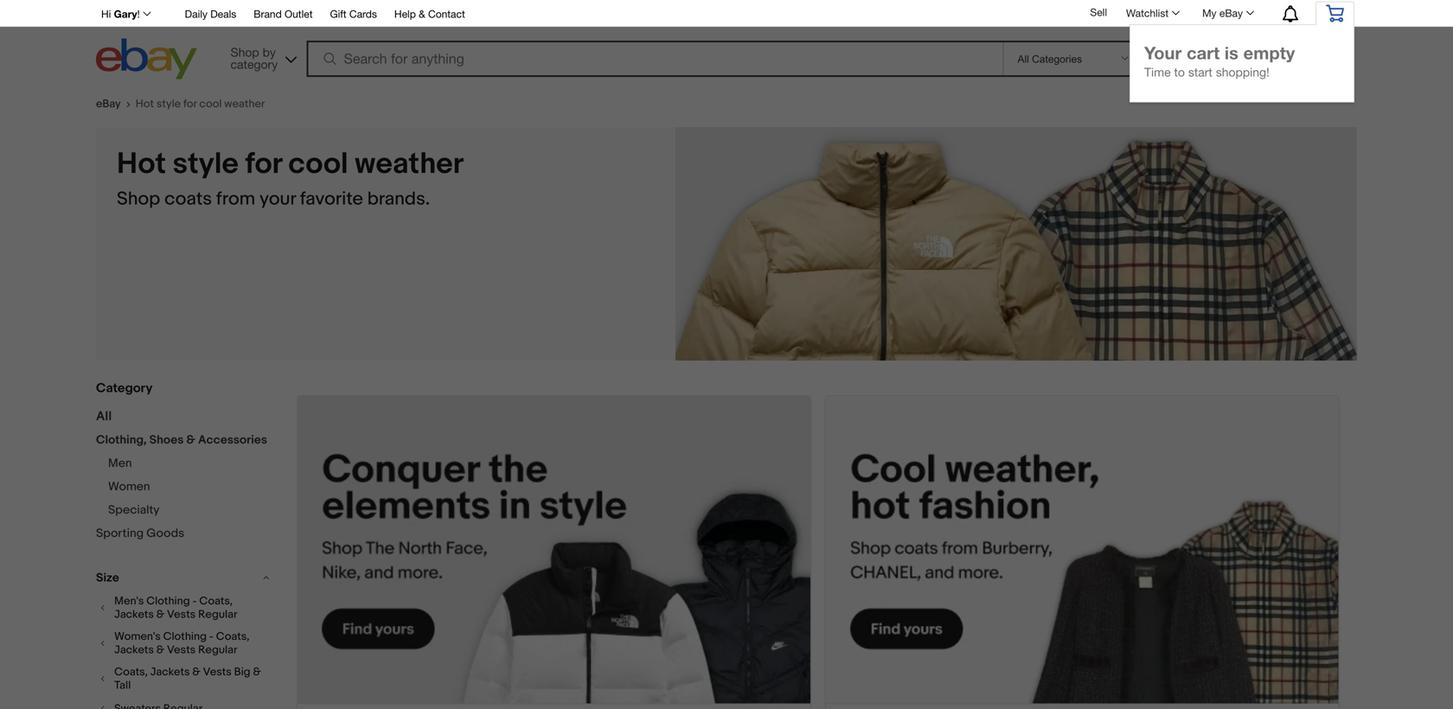 Task type: describe. For each thing, give the bounding box(es) containing it.
hi gary !
[[101, 8, 140, 20]]

shopping!
[[1216, 65, 1270, 79]]

your cart is empty banner
[[0, 0, 1454, 710]]

account navigation
[[0, 0, 1454, 710]]

gary
[[114, 8, 137, 20]]

all
[[96, 409, 112, 424]]

ebay inside account navigation
[[1220, 7, 1243, 19]]

watchlist link
[[1117, 3, 1188, 23]]

style for hot style for cool weather
[[157, 97, 181, 111]]

women
[[108, 480, 150, 495]]

!
[[137, 8, 140, 20]]

help & contact link
[[395, 5, 465, 24]]

men
[[108, 456, 132, 471]]

shoes
[[149, 433, 184, 448]]

specialty
[[108, 503, 160, 518]]

category
[[96, 381, 153, 396]]

favorite
[[300, 188, 363, 210]]

specialty link
[[108, 503, 160, 518]]

hot for hot style for cool weather shop coats from your favorite brands.
[[117, 146, 166, 182]]

men link
[[108, 456, 132, 471]]

for for hot style for cool weather
[[183, 97, 197, 111]]

weather for hot style for cool weather
[[224, 97, 265, 111]]

watchlist
[[1127, 7, 1169, 19]]

contact
[[428, 8, 465, 20]]

hi
[[101, 8, 111, 20]]

daily deals
[[185, 8, 236, 20]]

deals
[[210, 8, 236, 20]]

accessories
[[198, 433, 267, 448]]

hot for hot style for cool weather
[[136, 97, 154, 111]]

all clothing, shoes & accessories men women specialty sporting goods
[[96, 409, 267, 541]]

your
[[1145, 42, 1182, 63]]

start
[[1189, 65, 1213, 79]]

brand outlet link
[[254, 5, 313, 24]]

style for hot style for cool weather shop coats from your favorite brands.
[[173, 146, 239, 182]]

my ebay
[[1203, 7, 1243, 19]]

hot style for cool weather
[[136, 97, 265, 111]]

size button
[[96, 571, 273, 586]]

your shopping cart image
[[1326, 5, 1346, 22]]

my ebay link
[[1193, 3, 1262, 23]]

none submit inside your cart is empty banner
[[1148, 41, 1293, 77]]

time
[[1145, 65, 1171, 79]]

gift cards
[[330, 8, 377, 20]]

your cart is empty time to start shopping!
[[1145, 42, 1296, 79]]

ebay link
[[96, 97, 136, 111]]

my
[[1203, 7, 1217, 19]]

daily
[[185, 8, 208, 20]]



Task type: vqa. For each thing, say whether or not it's contained in the screenshot.
style to the top
yes



Task type: locate. For each thing, give the bounding box(es) containing it.
0 vertical spatial weather
[[224, 97, 265, 111]]

style right ebay link at the top left of the page
[[157, 97, 181, 111]]

outlet
[[285, 8, 313, 20]]

0 horizontal spatial for
[[183, 97, 197, 111]]

&
[[419, 8, 425, 20], [186, 433, 195, 448]]

from
[[216, 188, 255, 210]]

is
[[1225, 42, 1239, 63]]

weather for hot style for cool weather shop coats from your favorite brands.
[[355, 146, 464, 182]]

1 horizontal spatial &
[[419, 8, 425, 20]]

brands.
[[367, 188, 430, 210]]

sell link
[[1083, 6, 1115, 18]]

0 vertical spatial &
[[419, 8, 425, 20]]

& inside account navigation
[[419, 8, 425, 20]]

cards
[[350, 8, 377, 20]]

daily deals link
[[185, 5, 236, 24]]

sporting goods link
[[96, 527, 184, 541]]

goods
[[146, 527, 184, 541]]

1 horizontal spatial cool
[[288, 146, 348, 182]]

weather
[[224, 97, 265, 111], [355, 146, 464, 182]]

gift
[[330, 8, 347, 20]]

to
[[1175, 65, 1185, 79]]

cool for hot style for cool weather
[[199, 97, 222, 111]]

cool for hot style for cool weather shop coats from your favorite brands.
[[288, 146, 348, 182]]

for up your
[[245, 146, 282, 182]]

0 vertical spatial hot
[[136, 97, 154, 111]]

sporting
[[96, 527, 144, 541]]

for inside hot style for cool weather shop coats from your favorite brands.
[[245, 146, 282, 182]]

gift cards link
[[330, 5, 377, 24]]

for for hot style for cool weather shop coats from your favorite brands.
[[245, 146, 282, 182]]

& right shoes
[[186, 433, 195, 448]]

style
[[157, 97, 181, 111], [173, 146, 239, 182]]

coats
[[164, 188, 212, 210]]

1 vertical spatial cool
[[288, 146, 348, 182]]

0 vertical spatial cool
[[199, 97, 222, 111]]

clothing,
[[96, 433, 147, 448]]

ebay
[[1220, 7, 1243, 19], [96, 97, 121, 111]]

0 horizontal spatial ebay
[[96, 97, 121, 111]]

0 vertical spatial for
[[183, 97, 197, 111]]

for
[[183, 97, 197, 111], [245, 146, 282, 182]]

cool
[[199, 97, 222, 111], [288, 146, 348, 182]]

women link
[[108, 480, 150, 495]]

style inside hot style for cool weather shop coats from your favorite brands.
[[173, 146, 239, 182]]

1 vertical spatial for
[[245, 146, 282, 182]]

0 horizontal spatial &
[[186, 433, 195, 448]]

shop
[[117, 188, 160, 210]]

brand outlet
[[254, 8, 313, 20]]

0 horizontal spatial weather
[[224, 97, 265, 111]]

1 horizontal spatial ebay
[[1220, 7, 1243, 19]]

hot
[[136, 97, 154, 111], [117, 146, 166, 182]]

hot inside hot style for cool weather shop coats from your favorite brands.
[[117, 146, 166, 182]]

style up coats
[[173, 146, 239, 182]]

0 horizontal spatial cool
[[199, 97, 222, 111]]

1 horizontal spatial for
[[245, 146, 282, 182]]

weather inside hot style for cool weather shop coats from your favorite brands.
[[355, 146, 464, 182]]

your
[[260, 188, 296, 210]]

empty
[[1244, 42, 1296, 63]]

& inside all clothing, shoes & accessories men women specialty sporting goods
[[186, 433, 195, 448]]

help & contact
[[395, 8, 465, 20]]

None text field
[[298, 396, 811, 710], [826, 396, 1339, 710], [298, 396, 811, 710], [826, 396, 1339, 710]]

cart
[[1187, 42, 1220, 63]]

brand
[[254, 8, 282, 20]]

hot style for cool weather shop coats from your favorite brands.
[[117, 146, 464, 210]]

help
[[395, 8, 416, 20]]

0 vertical spatial style
[[157, 97, 181, 111]]

1 vertical spatial weather
[[355, 146, 464, 182]]

1 vertical spatial style
[[173, 146, 239, 182]]

1 vertical spatial hot
[[117, 146, 166, 182]]

1 vertical spatial ebay
[[96, 97, 121, 111]]

for right ebay link at the top left of the page
[[183, 97, 197, 111]]

sell
[[1091, 6, 1108, 18]]

cool inside hot style for cool weather shop coats from your favorite brands.
[[288, 146, 348, 182]]

size
[[96, 571, 119, 586]]

1 horizontal spatial weather
[[355, 146, 464, 182]]

& right help
[[419, 8, 425, 20]]

1 vertical spatial &
[[186, 433, 195, 448]]

0 vertical spatial ebay
[[1220, 7, 1243, 19]]

all link
[[96, 409, 112, 424]]

None submit
[[1148, 41, 1293, 77]]



